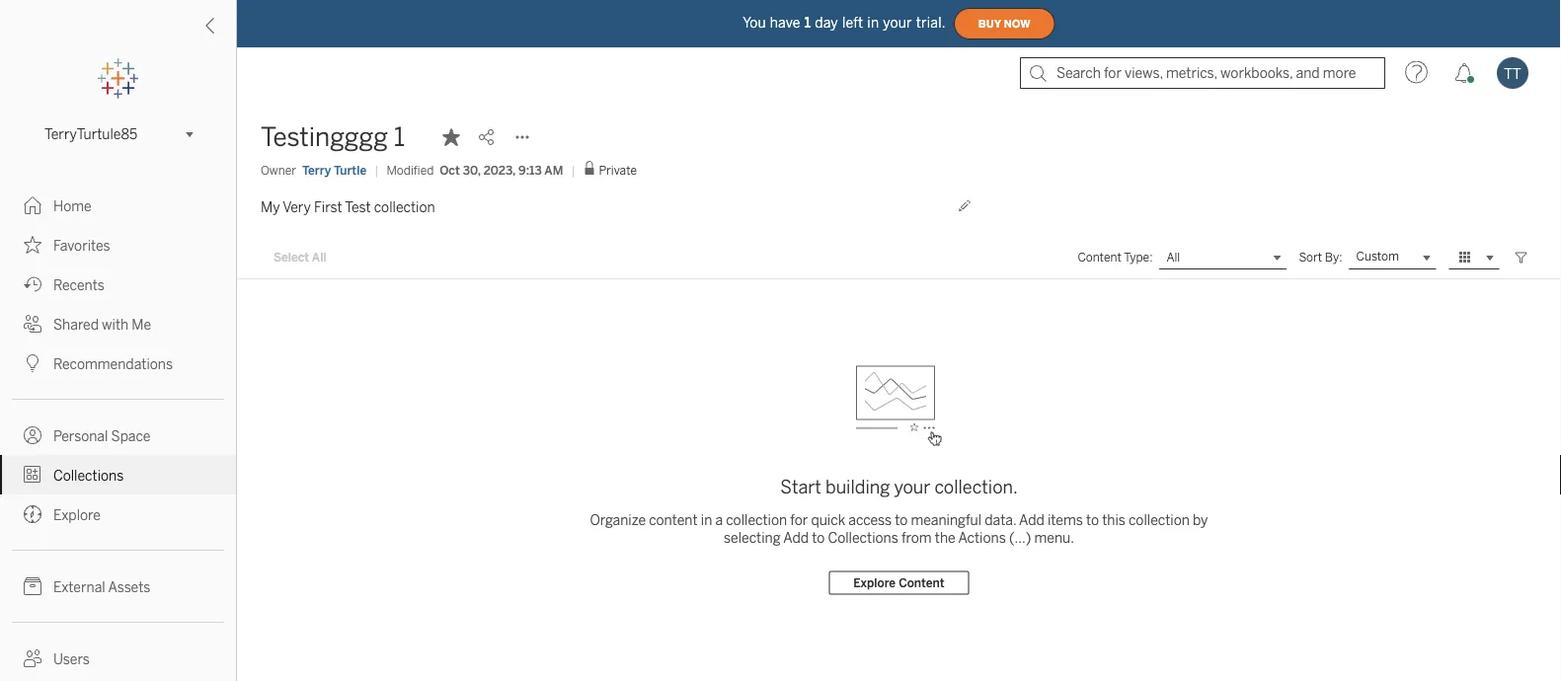 Task type: vqa. For each thing, say whether or not it's contained in the screenshot.
indicator inside the list box
no



Task type: describe. For each thing, give the bounding box(es) containing it.
quick
[[811, 513, 846, 529]]

9:13
[[519, 163, 542, 177]]

0 vertical spatial 1
[[805, 15, 811, 31]]

home link
[[0, 186, 236, 225]]

content
[[649, 513, 698, 529]]

1 | from the left
[[375, 163, 379, 177]]

Search for views, metrics, workbooks, and more text field
[[1020, 57, 1386, 89]]

buy now
[[979, 18, 1031, 30]]

for
[[790, 513, 808, 529]]

items
[[1048, 513, 1083, 529]]

left
[[842, 15, 864, 31]]

collection for test
[[374, 199, 435, 215]]

custom
[[1357, 250, 1400, 264]]

2 horizontal spatial collection
[[1129, 513, 1190, 529]]

personal space
[[53, 428, 151, 444]]

have
[[770, 15, 801, 31]]

2 | from the left
[[571, 163, 575, 177]]

very
[[283, 199, 311, 215]]

2 horizontal spatial to
[[1086, 513, 1099, 529]]

access
[[849, 513, 892, 529]]

navigation panel element
[[0, 59, 236, 682]]

collections inside organize content in a collection for quick access to meaningful data. add items to this collection by selecting add to collections from the actions (...) menu.
[[828, 530, 899, 547]]

you have 1 day left in your trial.
[[743, 15, 946, 31]]

modified
[[387, 163, 434, 177]]

shared
[[53, 317, 99, 333]]

favorites link
[[0, 225, 236, 265]]

building
[[826, 477, 890, 498]]

my very first test collection
[[261, 199, 435, 215]]

select
[[274, 251, 309, 265]]

by:
[[1325, 250, 1343, 265]]

selecting
[[724, 530, 781, 547]]

0 vertical spatial content
[[1078, 250, 1122, 265]]

2023,
[[484, 163, 516, 177]]

terryturtule85 button
[[37, 122, 200, 146]]

now
[[1004, 18, 1031, 30]]

grid view image
[[1457, 249, 1475, 267]]

collection for a
[[726, 513, 787, 529]]

shared with me
[[53, 317, 151, 333]]

buy now button
[[954, 8, 1056, 40]]

favorites
[[53, 238, 110, 254]]

collections link
[[0, 455, 236, 495]]

0 horizontal spatial to
[[812, 530, 825, 547]]

content type:
[[1078, 250, 1153, 265]]

buy
[[979, 18, 1001, 30]]

external assets link
[[0, 567, 236, 606]]

my
[[261, 199, 280, 215]]

day
[[815, 15, 839, 31]]

1 horizontal spatial add
[[1019, 513, 1045, 529]]

owner terry turtle | modified oct 30, 2023, 9:13 am |
[[261, 163, 575, 177]]

assets
[[108, 579, 150, 596]]

recommendations link
[[0, 344, 236, 383]]

organize content in a collection for quick access to meaningful data. add items to this collection by selecting add to collections from the actions (...) menu.
[[590, 513, 1208, 547]]

collections inside main navigation. press the up and down arrow keys to access links. element
[[53, 468, 124, 484]]

external
[[53, 579, 105, 596]]

all inside popup button
[[1167, 251, 1181, 265]]

1 vertical spatial your
[[894, 477, 931, 498]]

all inside button
[[312, 251, 327, 265]]



Task type: locate. For each thing, give the bounding box(es) containing it.
1
[[805, 15, 811, 31], [394, 122, 405, 153]]

actions
[[958, 530, 1006, 547]]

0 horizontal spatial collection
[[374, 199, 435, 215]]

explore link
[[0, 495, 236, 534]]

content inside button
[[899, 576, 945, 590]]

explore down collections link
[[53, 507, 101, 523]]

home
[[53, 198, 92, 214]]

select all button
[[261, 246, 339, 270]]

0 horizontal spatial content
[[899, 576, 945, 590]]

a
[[716, 513, 723, 529]]

custom button
[[1349, 246, 1437, 270]]

collection.
[[935, 477, 1018, 498]]

add down for
[[784, 530, 809, 547]]

meaningful
[[911, 513, 982, 529]]

1 horizontal spatial explore
[[854, 576, 896, 590]]

add up (...) in the bottom right of the page
[[1019, 513, 1045, 529]]

1 horizontal spatial in
[[868, 15, 879, 31]]

collection left by
[[1129, 513, 1190, 529]]

in right left
[[868, 15, 879, 31]]

1 horizontal spatial 1
[[805, 15, 811, 31]]

this
[[1102, 513, 1126, 529]]

collections down personal
[[53, 468, 124, 484]]

main navigation. press the up and down arrow keys to access links. element
[[0, 186, 236, 682]]

oct
[[440, 163, 460, 177]]

1 horizontal spatial |
[[571, 163, 575, 177]]

owner
[[261, 163, 296, 177]]

explore content
[[854, 576, 945, 590]]

0 horizontal spatial all
[[312, 251, 327, 265]]

select all
[[274, 251, 327, 265]]

0 horizontal spatial in
[[701, 513, 712, 529]]

0 horizontal spatial |
[[375, 163, 379, 177]]

explore inside button
[[854, 576, 896, 590]]

1 up modified
[[394, 122, 405, 153]]

the
[[935, 530, 956, 547]]

by
[[1193, 513, 1208, 529]]

1 horizontal spatial collection
[[726, 513, 787, 529]]

testingggg
[[261, 122, 388, 153]]

in left a
[[701, 513, 712, 529]]

from
[[902, 530, 932, 547]]

content left the type:
[[1078, 250, 1122, 265]]

all
[[312, 251, 327, 265], [1167, 251, 1181, 265]]

start building your collection.
[[780, 477, 1018, 498]]

personal
[[53, 428, 108, 444]]

1 vertical spatial add
[[784, 530, 809, 547]]

type:
[[1124, 250, 1153, 265]]

you
[[743, 15, 766, 31]]

explore
[[53, 507, 101, 523], [854, 576, 896, 590]]

recents
[[53, 277, 104, 293]]

add
[[1019, 513, 1045, 529], [784, 530, 809, 547]]

1 horizontal spatial content
[[1078, 250, 1122, 265]]

terry turtle link
[[302, 161, 367, 179]]

1 vertical spatial collections
[[828, 530, 899, 547]]

terryturtule85
[[44, 126, 137, 142]]

shared with me link
[[0, 304, 236, 344]]

menu.
[[1035, 530, 1075, 547]]

1 horizontal spatial all
[[1167, 251, 1181, 265]]

explore down organize content in a collection for quick access to meaningful data. add items to this collection by selecting add to collections from the actions (...) menu.
[[854, 576, 896, 590]]

organize
[[590, 513, 646, 529]]

turtle
[[334, 163, 367, 177]]

in inside organize content in a collection for quick access to meaningful data. add items to this collection by selecting add to collections from the actions (...) menu.
[[701, 513, 712, 529]]

| right am
[[571, 163, 575, 177]]

collections
[[53, 468, 124, 484], [828, 530, 899, 547]]

explore for explore
[[53, 507, 101, 523]]

external assets
[[53, 579, 150, 596]]

collection up selecting
[[726, 513, 787, 529]]

me
[[132, 317, 151, 333]]

all button
[[1159, 246, 1287, 270]]

0 horizontal spatial 1
[[394, 122, 405, 153]]

recommendations
[[53, 356, 173, 372]]

0 vertical spatial in
[[868, 15, 879, 31]]

1 left day
[[805, 15, 811, 31]]

0 vertical spatial your
[[883, 15, 912, 31]]

test
[[345, 199, 371, 215]]

0 horizontal spatial add
[[784, 530, 809, 547]]

explore content button
[[829, 571, 970, 595]]

recents link
[[0, 265, 236, 304]]

0 vertical spatial explore
[[53, 507, 101, 523]]

collection down modified
[[374, 199, 435, 215]]

your
[[883, 15, 912, 31], [894, 477, 931, 498]]

start
[[780, 477, 822, 498]]

sort
[[1299, 250, 1323, 265]]

explore inside main navigation. press the up and down arrow keys to access links. element
[[53, 507, 101, 523]]

0 vertical spatial collections
[[53, 468, 124, 484]]

users link
[[0, 639, 236, 679]]

to up from
[[895, 513, 908, 529]]

0 horizontal spatial explore
[[53, 507, 101, 523]]

1 vertical spatial content
[[899, 576, 945, 590]]

to
[[895, 513, 908, 529], [1086, 513, 1099, 529], [812, 530, 825, 547]]

terry
[[302, 163, 331, 177]]

1 vertical spatial explore
[[854, 576, 896, 590]]

1 vertical spatial 1
[[394, 122, 405, 153]]

0 horizontal spatial collections
[[53, 468, 124, 484]]

| right turtle
[[375, 163, 379, 177]]

sort by:
[[1299, 250, 1343, 265]]

private
[[599, 163, 637, 178]]

1 vertical spatial in
[[701, 513, 712, 529]]

your left trial.
[[883, 15, 912, 31]]

(...)
[[1009, 530, 1031, 547]]

all right the type:
[[1167, 251, 1181, 265]]

1 horizontal spatial collections
[[828, 530, 899, 547]]

users
[[53, 651, 90, 668]]

1 all from the left
[[312, 251, 327, 265]]

data.
[[985, 513, 1017, 529]]

space
[[111, 428, 151, 444]]

am
[[545, 163, 563, 177]]

trial.
[[916, 15, 946, 31]]

content
[[1078, 250, 1122, 265], [899, 576, 945, 590]]

2 all from the left
[[1167, 251, 1181, 265]]

|
[[375, 163, 379, 177], [571, 163, 575, 177]]

0 vertical spatial add
[[1019, 513, 1045, 529]]

in
[[868, 15, 879, 31], [701, 513, 712, 529]]

30,
[[463, 163, 481, 177]]

collections down access
[[828, 530, 899, 547]]

all right select
[[312, 251, 327, 265]]

to down quick
[[812, 530, 825, 547]]

your up organize content in a collection for quick access to meaningful data. add items to this collection by selecting add to collections from the actions (...) menu.
[[894, 477, 931, 498]]

testingggg 1
[[261, 122, 405, 153]]

personal space link
[[0, 416, 236, 455]]

explore for explore content
[[854, 576, 896, 590]]

with
[[102, 317, 129, 333]]

first
[[314, 199, 342, 215]]

to left this
[[1086, 513, 1099, 529]]

content down from
[[899, 576, 945, 590]]

1 horizontal spatial to
[[895, 513, 908, 529]]



